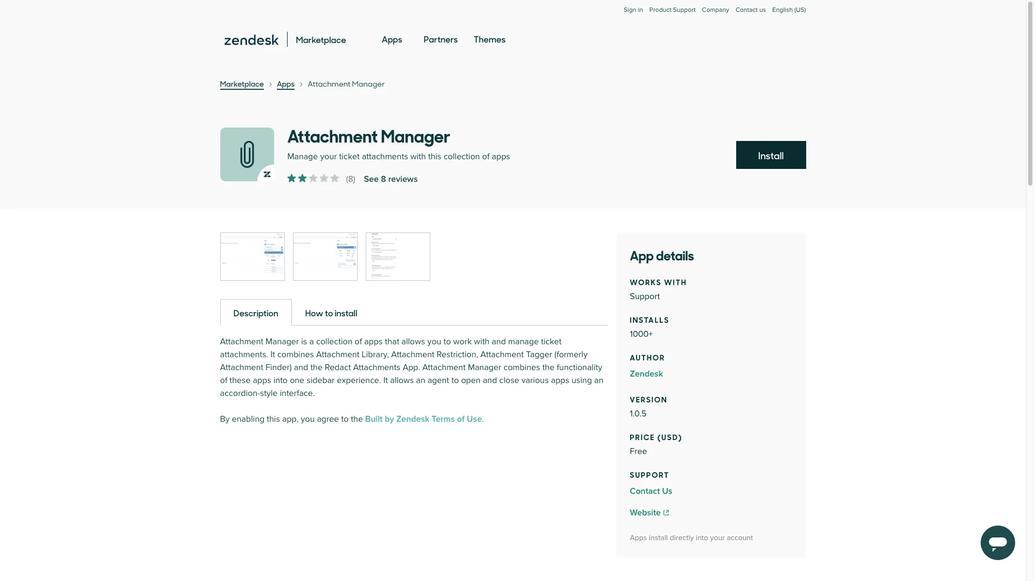 Task type: locate. For each thing, give the bounding box(es) containing it.
and right open
[[483, 376, 497, 386]]

these
[[230, 376, 251, 386]]

install left 'directly'
[[649, 534, 668, 543]]

1 horizontal spatial an
[[594, 376, 604, 386]]

zendesk
[[630, 369, 663, 380], [397, 414, 430, 425]]

company link
[[702, 6, 730, 25]]

tab list
[[220, 299, 608, 326]]

preview image of app image
[[221, 233, 284, 281], [293, 233, 357, 281], [366, 233, 430, 281]]

2 8 from the left
[[381, 174, 386, 185]]

apps right marketplace
[[277, 78, 295, 89]]

1 vertical spatial collection
[[316, 337, 353, 348]]

an right using
[[594, 376, 604, 386]]

2 vertical spatial apps
[[630, 534, 647, 543]]

tagger
[[526, 350, 553, 360]]

collection inside attachment manager is a collection of apps that allows you to work with and manage ticket attachments. it combines attachment library, attachment restriction, attachment tagger (formerly attachment finder) and the redact attachments app. attachment manager combines the functionality of these apps into one sidebar experience. it allows an agent to open and close various apps using an accordion-style interface.
[[316, 337, 353, 348]]

0 vertical spatial ticket
[[339, 151, 360, 162]]

support down "works"
[[630, 292, 660, 302]]

)
[[353, 174, 356, 185]]

1 vertical spatial ticket
[[541, 337, 562, 348]]

1 horizontal spatial it
[[384, 376, 388, 386]]

library,
[[362, 350, 389, 360]]

0 horizontal spatial install
[[335, 307, 357, 319]]

it
[[271, 350, 275, 360], [384, 376, 388, 386]]

1 vertical spatial with
[[665, 276, 687, 288]]

this inside attachment manager manage your ticket attachments with this collection of apps
[[428, 151, 442, 162]]

1 horizontal spatial this
[[428, 151, 442, 162]]

1 horizontal spatial ticket
[[541, 337, 562, 348]]

the up sidebar
[[311, 363, 323, 373]]

0 horizontal spatial preview image of app image
[[221, 233, 284, 281]]

the left built
[[351, 414, 363, 425]]

global-navigation-secondary element
[[220, 0, 806, 25]]

sidebar
[[307, 376, 335, 386]]

1 horizontal spatial collection
[[444, 151, 480, 162]]

star fill image
[[298, 174, 307, 183], [320, 174, 328, 183], [331, 174, 339, 183]]

1 horizontal spatial star fill image
[[320, 174, 328, 183]]

0 horizontal spatial with
[[411, 151, 426, 162]]

1 vertical spatial apps link
[[277, 78, 295, 90]]

1 8 from the left
[[348, 174, 353, 185]]

apps down website
[[630, 534, 647, 543]]

manager for attachment manager
[[352, 79, 385, 89]]

version
[[630, 394, 668, 405]]

the
[[311, 363, 323, 373], [543, 363, 555, 373], [351, 414, 363, 425]]

1 horizontal spatial star fill image
[[309, 174, 318, 183]]

0 vertical spatial your
[[320, 151, 337, 162]]

0 horizontal spatial star fill image
[[298, 174, 307, 183]]

1 vertical spatial you
[[301, 414, 315, 425]]

to left open
[[452, 376, 459, 386]]

it up finder)
[[271, 350, 275, 360]]

allows right that
[[402, 337, 425, 348]]

how
[[305, 307, 323, 319]]

terms
[[432, 414, 455, 425]]

8 for reviews
[[381, 174, 386, 185]]

3 star fill image from the left
[[331, 174, 339, 183]]

1 horizontal spatial zendesk
[[630, 369, 663, 380]]

see 8 reviews
[[364, 174, 418, 185]]

1 horizontal spatial contact
[[736, 6, 758, 14]]

0 horizontal spatial this
[[267, 414, 280, 425]]

us
[[663, 487, 673, 497]]

product
[[650, 6, 672, 14]]

enabling
[[232, 414, 265, 425]]

ticket inside attachment manager is a collection of apps that allows you to work with and manage ticket attachments. it combines attachment library, attachment restriction, attachment tagger (formerly attachment finder) and the redact attachments app. attachment manager combines the functionality of these apps into one sidebar experience. it allows an agent to open and close various apps using an accordion-style interface.
[[541, 337, 562, 348]]

this left app,
[[267, 414, 280, 425]]

into right 'directly'
[[696, 534, 709, 543]]

your left account
[[711, 534, 725, 543]]

themes
[[474, 33, 506, 45]]

0 horizontal spatial your
[[320, 151, 337, 162]]

with down 'details'
[[665, 276, 687, 288]]

1 horizontal spatial apps
[[382, 33, 402, 45]]

attachment inside attachment manager manage your ticket attachments with this collection of apps
[[287, 122, 378, 148]]

0 horizontal spatial the
[[311, 363, 323, 373]]

0 horizontal spatial contact
[[630, 487, 660, 497]]

apps link right marketplace 'link'
[[277, 78, 295, 90]]

1 horizontal spatial combines
[[504, 363, 540, 373]]

website
[[630, 508, 661, 519]]

0 horizontal spatial star fill image
[[287, 174, 296, 183]]

zendesk down the author
[[630, 369, 663, 380]]

ticket
[[339, 151, 360, 162], [541, 337, 562, 348]]

to right agree at the left
[[341, 414, 349, 425]]

support inside works with support
[[630, 292, 660, 302]]

you
[[428, 337, 442, 348], [301, 414, 315, 425]]

star fill image
[[287, 174, 296, 183], [309, 174, 318, 183]]

works with support
[[630, 276, 687, 302]]

directly
[[670, 534, 694, 543]]

0 vertical spatial contact
[[736, 6, 758, 14]]

0 horizontal spatial apps
[[277, 78, 295, 89]]

english
[[773, 6, 793, 14]]

2 horizontal spatial apps
[[630, 534, 647, 543]]

into
[[274, 376, 288, 386], [696, 534, 709, 543]]

of inside attachment manager manage your ticket attachments with this collection of apps
[[482, 151, 490, 162]]

0 vertical spatial this
[[428, 151, 442, 162]]

us
[[760, 6, 766, 14]]

0 horizontal spatial ticket
[[339, 151, 360, 162]]

0 horizontal spatial into
[[274, 376, 288, 386]]

install right how
[[335, 307, 357, 319]]

0 horizontal spatial zendesk
[[397, 414, 430, 425]]

1 horizontal spatial you
[[428, 337, 442, 348]]

2 preview image of app image from the left
[[293, 233, 357, 281]]

you up 'restriction,'
[[428, 337, 442, 348]]

2 horizontal spatial with
[[665, 276, 687, 288]]

1 vertical spatial allows
[[390, 376, 414, 386]]

allows down app.
[[390, 376, 414, 386]]

1 vertical spatial contact
[[630, 487, 660, 497]]

with up reviews
[[411, 151, 426, 162]]

contact
[[736, 6, 758, 14], [630, 487, 660, 497]]

it down attachments
[[384, 376, 388, 386]]

1 horizontal spatial your
[[711, 534, 725, 543]]

install
[[759, 149, 784, 162]]

contact up website
[[630, 487, 660, 497]]

zendesk right by
[[397, 414, 430, 425]]

zendesk inside zendesk link
[[630, 369, 663, 380]]

8 left 'see'
[[348, 174, 353, 185]]

apps for right apps link
[[382, 33, 402, 45]]

1 horizontal spatial preview image of app image
[[293, 233, 357, 281]]

0 vertical spatial apps link
[[382, 24, 402, 55]]

0 horizontal spatial 8
[[348, 174, 353, 185]]

attachment
[[308, 79, 351, 89], [287, 122, 378, 148], [220, 337, 263, 348], [316, 350, 360, 360], [391, 350, 435, 360], [481, 350, 524, 360], [220, 363, 263, 373], [423, 363, 466, 373]]

an down app.
[[416, 376, 426, 386]]

0 vertical spatial it
[[271, 350, 275, 360]]

2 horizontal spatial star fill image
[[331, 174, 339, 183]]

account
[[727, 534, 753, 543]]

ticket inside attachment manager manage your ticket attachments with this collection of apps
[[339, 151, 360, 162]]

0 vertical spatial combines
[[277, 350, 314, 360]]

this
[[428, 151, 442, 162], [267, 414, 280, 425]]

0 vertical spatial support
[[673, 6, 696, 14]]

contact inside global-navigation-secondary element
[[736, 6, 758, 14]]

close
[[500, 376, 520, 386]]

apps link
[[382, 24, 402, 55], [277, 78, 295, 90]]

1 horizontal spatial 8
[[381, 174, 386, 185]]

0 horizontal spatial it
[[271, 350, 275, 360]]

collection
[[444, 151, 480, 162], [316, 337, 353, 348]]

agree
[[317, 414, 339, 425]]

to
[[325, 307, 333, 319], [444, 337, 451, 348], [452, 376, 459, 386], [341, 414, 349, 425]]

8 right 'see'
[[381, 174, 386, 185]]

you right app,
[[301, 414, 315, 425]]

2 vertical spatial with
[[474, 337, 490, 348]]

1 horizontal spatial into
[[696, 534, 709, 543]]

finder)
[[266, 363, 292, 373]]

ticket up '( 8 )'
[[339, 151, 360, 162]]

manager inside attachment manager manage your ticket attachments with this collection of apps
[[381, 122, 451, 148]]

1 vertical spatial apps
[[277, 78, 295, 89]]

contact left us
[[736, 6, 758, 14]]

and left manage
[[492, 337, 506, 348]]

1 star fill image from the left
[[287, 174, 296, 183]]

2 horizontal spatial preview image of app image
[[366, 233, 430, 281]]

1 vertical spatial your
[[711, 534, 725, 543]]

support up contact us
[[630, 469, 670, 481]]

0 horizontal spatial collection
[[316, 337, 353, 348]]

restriction,
[[437, 350, 478, 360]]

0 vertical spatial with
[[411, 151, 426, 162]]

allows
[[402, 337, 425, 348], [390, 376, 414, 386]]

into down finder)
[[274, 376, 288, 386]]

0 horizontal spatial an
[[416, 376, 426, 386]]

1 vertical spatial support
[[630, 292, 660, 302]]

.
[[482, 414, 484, 425]]

1 an from the left
[[416, 376, 426, 386]]

and up one
[[294, 363, 308, 373]]

0 vertical spatial and
[[492, 337, 506, 348]]

apps left partners
[[382, 33, 402, 45]]

sign in link
[[624, 6, 643, 14]]

2 horizontal spatial the
[[543, 363, 555, 373]]

0 horizontal spatial apps link
[[277, 78, 295, 90]]

apps
[[382, 33, 402, 45], [277, 78, 295, 89], [630, 534, 647, 543]]

contact us
[[630, 487, 673, 497]]

into inside attachment manager is a collection of apps that allows you to work with and manage ticket attachments. it combines attachment library, attachment restriction, attachment tagger (formerly attachment finder) and the redact attachments app. attachment manager combines the functionality of these apps into one sidebar experience. it allows an agent to open and close various apps using an accordion-style interface.
[[274, 376, 288, 386]]

1 vertical spatial zendesk
[[397, 414, 430, 425]]

attachment manager
[[308, 79, 385, 89]]

details
[[656, 245, 694, 265]]

and
[[492, 337, 506, 348], [294, 363, 308, 373], [483, 376, 497, 386]]

with right the work on the left bottom
[[474, 337, 490, 348]]

this right attachments
[[428, 151, 442, 162]]

accordion-
[[220, 389, 260, 399]]

0 horizontal spatial you
[[301, 414, 315, 425]]

english (us)
[[773, 6, 806, 14]]

your right manage
[[320, 151, 337, 162]]

0 vertical spatial you
[[428, 337, 442, 348]]

installs
[[630, 314, 670, 325]]

ticket up tagger at bottom
[[541, 337, 562, 348]]

1 horizontal spatial with
[[474, 337, 490, 348]]

with inside works with support
[[665, 276, 687, 288]]

1 vertical spatial combines
[[504, 363, 540, 373]]

an
[[416, 376, 426, 386], [594, 376, 604, 386]]

support right product
[[673, 6, 696, 14]]

0 vertical spatial into
[[274, 376, 288, 386]]

1 preview image of app image from the left
[[221, 233, 284, 281]]

2 vertical spatial and
[[483, 376, 497, 386]]

attachments
[[362, 151, 408, 162]]

see 8 reviews link
[[364, 173, 418, 186]]

8
[[348, 174, 353, 185], [381, 174, 386, 185]]

combines down is
[[277, 350, 314, 360]]

the down tagger at bottom
[[543, 363, 555, 373]]

tab list containing description
[[220, 299, 608, 326]]

built
[[365, 414, 383, 425]]

install
[[335, 307, 357, 319], [649, 534, 668, 543]]

1 vertical spatial into
[[696, 534, 709, 543]]

1 star fill image from the left
[[298, 174, 307, 183]]

1 vertical spatial this
[[267, 414, 280, 425]]

contact us link
[[630, 486, 793, 498]]

with
[[411, 151, 426, 162], [665, 276, 687, 288], [474, 337, 490, 348]]

0 horizontal spatial combines
[[277, 350, 314, 360]]

3 preview image of app image from the left
[[366, 233, 430, 281]]

0 vertical spatial zendesk
[[630, 369, 663, 380]]

apps link left the partners link
[[382, 24, 402, 55]]

1 horizontal spatial install
[[649, 534, 668, 543]]

agent
[[428, 376, 449, 386]]

(usd)
[[658, 432, 683, 443]]

0 vertical spatial collection
[[444, 151, 480, 162]]

0 vertical spatial apps
[[382, 33, 402, 45]]

partners link
[[424, 24, 458, 55]]

2 vertical spatial support
[[630, 469, 670, 481]]

by
[[220, 414, 230, 425]]

manager
[[352, 79, 385, 89], [381, 122, 451, 148], [266, 337, 299, 348], [468, 363, 502, 373]]

combines up the close
[[504, 363, 540, 373]]

is
[[301, 337, 307, 348]]

style
[[260, 389, 278, 399]]



Task type: describe. For each thing, give the bounding box(es) containing it.
partners
[[424, 33, 458, 45]]

price
[[630, 432, 655, 443]]

0 vertical spatial allows
[[402, 337, 425, 348]]

8 for )
[[348, 174, 353, 185]]

by
[[385, 414, 394, 425]]

in
[[638, 6, 643, 14]]

using
[[572, 376, 592, 386]]

manager for attachment manager manage your ticket attachments with this collection of apps
[[381, 122, 451, 148]]

that
[[385, 337, 399, 348]]

installs 1000+
[[630, 314, 670, 340]]

apps inside attachment manager manage your ticket attachments with this collection of apps
[[492, 151, 510, 162]]

themes link
[[474, 24, 506, 55]]

(formerly
[[555, 350, 588, 360]]

with inside attachment manager is a collection of apps that allows you to work with and manage ticket attachments. it combines attachment library, attachment restriction, attachment tagger (formerly attachment finder) and the redact attachments app. attachment manager combines the functionality of these apps into one sidebar experience. it allows an agent to open and close various apps using an accordion-style interface.
[[474, 337, 490, 348]]

2 an from the left
[[594, 376, 604, 386]]

works
[[630, 276, 662, 288]]

english (us) link
[[773, 6, 806, 25]]

you inside attachment manager is a collection of apps that allows you to work with and manage ticket attachments. it combines attachment library, attachment restriction, attachment tagger (formerly attachment finder) and the redact attachments app. attachment manager combines the functionality of these apps into one sidebar experience. it allows an agent to open and close various apps using an accordion-style interface.
[[428, 337, 442, 348]]

1 horizontal spatial the
[[351, 414, 363, 425]]

a
[[310, 337, 314, 348]]

free
[[630, 447, 647, 457]]

company
[[702, 6, 730, 14]]

sign
[[624, 6, 637, 14]]

version 1.0.5
[[630, 394, 668, 420]]

zendesk link
[[630, 368, 793, 381]]

2 star fill image from the left
[[309, 174, 318, 183]]

product support
[[650, 6, 696, 14]]

built by zendesk terms of use link
[[365, 414, 482, 425]]

work
[[453, 337, 472, 348]]

contact us link
[[736, 6, 766, 14]]

functionality
[[557, 363, 603, 373]]

to left the work on the left bottom
[[444, 337, 451, 348]]

2 star fill image from the left
[[320, 174, 328, 183]]

one
[[290, 376, 305, 386]]

1 vertical spatial it
[[384, 376, 388, 386]]

contact for contact us
[[736, 6, 758, 14]]

app
[[630, 245, 654, 265]]

app details
[[630, 245, 694, 265]]

your inside attachment manager manage your ticket attachments with this collection of apps
[[320, 151, 337, 162]]

by enabling this app, you agree to the built by zendesk terms of use .
[[220, 414, 484, 425]]

author
[[630, 352, 666, 363]]

open
[[461, 376, 481, 386]]

1.0.5
[[630, 409, 647, 420]]

install button
[[736, 141, 806, 169]]

sign in
[[624, 6, 643, 14]]

support inside global-navigation-secondary element
[[673, 6, 696, 14]]

apps install directly into your account
[[630, 534, 753, 543]]

product support link
[[650, 6, 696, 14]]

how to install
[[305, 307, 357, 319]]

redact
[[325, 363, 351, 373]]

1 horizontal spatial apps link
[[382, 24, 402, 55]]

( 8 )
[[346, 174, 356, 185]]

price (usd) free
[[630, 432, 683, 457]]

(
[[346, 174, 348, 185]]

contact us
[[736, 6, 766, 14]]

0 vertical spatial install
[[335, 307, 357, 319]]

zendesk image
[[224, 35, 278, 45]]

interface.
[[280, 389, 315, 399]]

attachment manager is a collection of apps that allows you to work with and manage ticket attachments. it combines attachment library, attachment restriction, attachment tagger (formerly attachment finder) and the redact attachments app. attachment manager combines the functionality of these apps into one sidebar experience. it allows an agent to open and close various apps using an accordion-style interface.
[[220, 337, 604, 399]]

attachments
[[353, 363, 401, 373]]

manager for attachment manager is a collection of apps that allows you to work with and manage ticket attachments. it combines attachment library, attachment restriction, attachment tagger (formerly attachment finder) and the redact attachments app. attachment manager combines the functionality of these apps into one sidebar experience. it allows an agent to open and close various apps using an accordion-style interface.
[[266, 337, 299, 348]]

app,
[[282, 414, 299, 425]]

marketplace
[[220, 78, 264, 89]]

use
[[467, 414, 482, 425]]

app.
[[403, 363, 420, 373]]

see
[[364, 174, 379, 185]]

collection inside attachment manager manage your ticket attachments with this collection of apps
[[444, 151, 480, 162]]

with inside attachment manager manage your ticket attachments with this collection of apps
[[411, 151, 426, 162]]

manage
[[287, 151, 318, 162]]

attachment manager manage your ticket attachments with this collection of apps
[[287, 122, 510, 162]]

1 vertical spatial and
[[294, 363, 308, 373]]

marketplace link
[[220, 78, 264, 90]]

reviews
[[388, 174, 418, 185]]

1 vertical spatial install
[[649, 534, 668, 543]]

description
[[234, 307, 278, 319]]

apps for apps install directly into your account
[[630, 534, 647, 543]]

1000+
[[630, 329, 653, 340]]

manage
[[508, 337, 539, 348]]

website link
[[630, 507, 793, 520]]

attachments.
[[220, 350, 268, 360]]

experience.
[[337, 376, 381, 386]]

(us)
[[795, 6, 806, 14]]

various
[[522, 376, 549, 386]]

to right how
[[325, 307, 333, 319]]

contact for contact us
[[630, 487, 660, 497]]



Task type: vqa. For each thing, say whether or not it's contained in the screenshot.
install
yes



